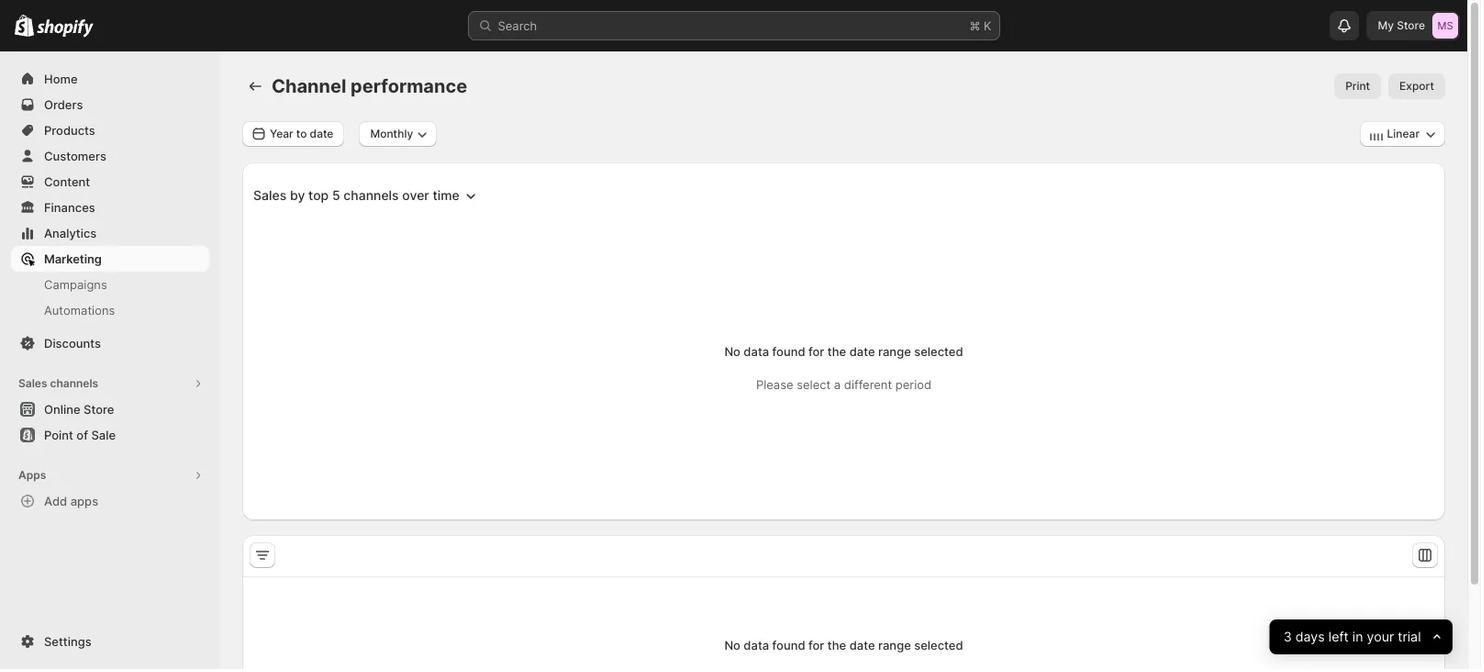 Task type: describe. For each thing, give the bounding box(es) containing it.
1 the from the top
[[828, 344, 846, 359]]

monthly button
[[359, 121, 437, 147]]

point
[[44, 428, 73, 442]]

1 horizontal spatial shopify image
[[37, 19, 94, 37]]

apps button
[[11, 463, 209, 488]]

please
[[756, 377, 793, 392]]

store for my store
[[1397, 18, 1425, 32]]

orders
[[44, 97, 83, 112]]

products
[[44, 123, 95, 138]]

print
[[1346, 79, 1370, 93]]

add apps button
[[11, 488, 209, 514]]

of
[[76, 428, 88, 442]]

1 vertical spatial date
[[849, 344, 875, 359]]

campaigns link
[[11, 272, 209, 297]]

your
[[1367, 628, 1394, 645]]

year
[[270, 127, 293, 140]]

online store link
[[11, 396, 209, 422]]

2 range from the top
[[878, 638, 911, 652]]

1 no from the top
[[724, 344, 741, 359]]

left
[[1329, 628, 1349, 645]]

orders link
[[11, 92, 209, 117]]

add
[[44, 494, 67, 508]]

2 the from the top
[[828, 638, 846, 652]]

channels inside sales by top 5 channels over time dropdown button
[[344, 187, 399, 203]]

2 for from the top
[[808, 638, 824, 652]]

content
[[44, 174, 90, 189]]

export button
[[1389, 73, 1445, 99]]

2 found from the top
[[772, 638, 805, 652]]

different
[[844, 377, 892, 392]]

linear button
[[1360, 121, 1445, 147]]

products link
[[11, 117, 209, 143]]

date inside dropdown button
[[310, 127, 334, 140]]

sales by top 5 channels over time
[[253, 187, 460, 203]]

1 for from the top
[[808, 344, 824, 359]]

sales channels button
[[11, 371, 209, 396]]

export
[[1400, 79, 1434, 93]]

sales by top 5 channels over time button
[[242, 181, 491, 211]]

content link
[[11, 169, 209, 195]]

please select a different period
[[756, 377, 932, 392]]

a
[[834, 377, 841, 392]]

sales channels
[[18, 376, 98, 390]]

2 no data found for the date range selected from the top
[[724, 638, 963, 652]]

store for online store
[[84, 402, 114, 417]]

customers
[[44, 149, 106, 163]]

marketing
[[44, 251, 102, 266]]

sales for sales channels
[[18, 376, 47, 390]]

finances link
[[11, 195, 209, 220]]

point of sale
[[44, 428, 116, 442]]

⌘
[[970, 18, 980, 33]]

customers link
[[11, 143, 209, 169]]

3 days left in your trial button
[[1270, 619, 1453, 654]]

period
[[896, 377, 932, 392]]



Task type: vqa. For each thing, say whether or not it's contained in the screenshot.
No to the top
yes



Task type: locate. For each thing, give the bounding box(es) containing it.
channel performance
[[272, 75, 467, 97]]

3
[[1284, 628, 1292, 645]]

2 no from the top
[[724, 638, 741, 652]]

add apps
[[44, 494, 98, 508]]

1 vertical spatial selected
[[914, 638, 963, 652]]

year to date button
[[242, 121, 345, 147]]

year to date
[[270, 127, 334, 140]]

5
[[332, 187, 340, 203]]

1 selected from the top
[[914, 344, 963, 359]]

2 vertical spatial date
[[849, 638, 875, 652]]

0 horizontal spatial sales
[[18, 376, 47, 390]]

store
[[1397, 18, 1425, 32], [84, 402, 114, 417]]

to
[[296, 127, 307, 140]]

0 vertical spatial range
[[878, 344, 911, 359]]

home link
[[11, 66, 209, 92]]

1 horizontal spatial store
[[1397, 18, 1425, 32]]

1 vertical spatial for
[[808, 638, 824, 652]]

over
[[402, 187, 429, 203]]

automations
[[44, 303, 115, 318]]

analytics link
[[11, 220, 209, 246]]

2 selected from the top
[[914, 638, 963, 652]]

k
[[984, 18, 992, 33]]

channel
[[272, 75, 346, 97]]

0 vertical spatial found
[[772, 344, 805, 359]]

1 vertical spatial no
[[724, 638, 741, 652]]

0 horizontal spatial store
[[84, 402, 114, 417]]

store up sale in the left bottom of the page
[[84, 402, 114, 417]]

search
[[498, 18, 537, 33]]

1 no data found for the date range selected from the top
[[724, 344, 963, 359]]

0 vertical spatial channels
[[344, 187, 399, 203]]

0 vertical spatial no data found for the date range selected
[[724, 344, 963, 359]]

3 days left in your trial
[[1284, 628, 1421, 645]]

point of sale button
[[0, 422, 220, 448]]

days
[[1296, 628, 1325, 645]]

1 horizontal spatial channels
[[344, 187, 399, 203]]

settings
[[44, 634, 91, 649]]

in
[[1353, 628, 1364, 645]]

channels
[[344, 187, 399, 203], [50, 376, 98, 390]]

my store
[[1378, 18, 1425, 32]]

found
[[772, 344, 805, 359], [772, 638, 805, 652]]

for
[[808, 344, 824, 359], [808, 638, 824, 652]]

settings link
[[11, 629, 209, 654]]

sales for sales by top 5 channels over time
[[253, 187, 287, 203]]

channels right the 5 at the top left of page
[[344, 187, 399, 203]]

point of sale link
[[11, 422, 209, 448]]

campaigns
[[44, 277, 107, 292]]

select
[[797, 377, 831, 392]]

1 vertical spatial store
[[84, 402, 114, 417]]

sales
[[253, 187, 287, 203], [18, 376, 47, 390]]

sales inside button
[[18, 376, 47, 390]]

discounts
[[44, 336, 101, 351]]

channels inside the sales channels button
[[50, 376, 98, 390]]

time
[[433, 187, 460, 203]]

selected
[[914, 344, 963, 359], [914, 638, 963, 652]]

0 vertical spatial sales
[[253, 187, 287, 203]]

apps
[[70, 494, 98, 508]]

2 data from the top
[[744, 638, 769, 652]]

0 vertical spatial no
[[724, 344, 741, 359]]

sales inside dropdown button
[[253, 187, 287, 203]]

1 range from the top
[[878, 344, 911, 359]]

data
[[744, 344, 769, 359], [744, 638, 769, 652]]

1 horizontal spatial sales
[[253, 187, 287, 203]]

0 vertical spatial for
[[808, 344, 824, 359]]

1 vertical spatial no data found for the date range selected
[[724, 638, 963, 652]]

the
[[828, 344, 846, 359], [828, 638, 846, 652]]

analytics
[[44, 226, 97, 240]]

automations link
[[11, 297, 209, 323]]

1 vertical spatial the
[[828, 638, 846, 652]]

1 vertical spatial data
[[744, 638, 769, 652]]

finances
[[44, 200, 95, 215]]

linear
[[1387, 127, 1420, 140]]

no
[[724, 344, 741, 359], [724, 638, 741, 652]]

trial
[[1398, 628, 1421, 645]]

0 vertical spatial selected
[[914, 344, 963, 359]]

1 vertical spatial found
[[772, 638, 805, 652]]

0 vertical spatial store
[[1397, 18, 1425, 32]]

range
[[878, 344, 911, 359], [878, 638, 911, 652]]

1 found from the top
[[772, 344, 805, 359]]

0 vertical spatial the
[[828, 344, 846, 359]]

date
[[310, 127, 334, 140], [849, 344, 875, 359], [849, 638, 875, 652]]

apps
[[18, 468, 46, 482]]

my
[[1378, 18, 1394, 32]]

online
[[44, 402, 80, 417]]

marketing link
[[11, 246, 209, 272]]

⌘ k
[[970, 18, 992, 33]]

online store
[[44, 402, 114, 417]]

no data found for the date range selected
[[724, 344, 963, 359], [724, 638, 963, 652]]

0 vertical spatial data
[[744, 344, 769, 359]]

sale
[[91, 428, 116, 442]]

performance
[[351, 75, 467, 97]]

0 vertical spatial date
[[310, 127, 334, 140]]

1 vertical spatial range
[[878, 638, 911, 652]]

sales up online
[[18, 376, 47, 390]]

top
[[308, 187, 329, 203]]

0 horizontal spatial shopify image
[[15, 15, 34, 37]]

store right my
[[1397, 18, 1425, 32]]

0 horizontal spatial channels
[[50, 376, 98, 390]]

discounts link
[[11, 330, 209, 356]]

home
[[44, 72, 78, 86]]

1 vertical spatial channels
[[50, 376, 98, 390]]

my store image
[[1433, 13, 1458, 39]]

by
[[290, 187, 305, 203]]

online store button
[[0, 396, 220, 422]]

sales left by on the top
[[253, 187, 287, 203]]

channels up online store at the left bottom of page
[[50, 376, 98, 390]]

1 vertical spatial sales
[[18, 376, 47, 390]]

print button
[[1335, 73, 1381, 99]]

1 data from the top
[[744, 344, 769, 359]]

store inside button
[[84, 402, 114, 417]]

shopify image
[[15, 15, 34, 37], [37, 19, 94, 37]]

monthly
[[370, 127, 413, 140]]



